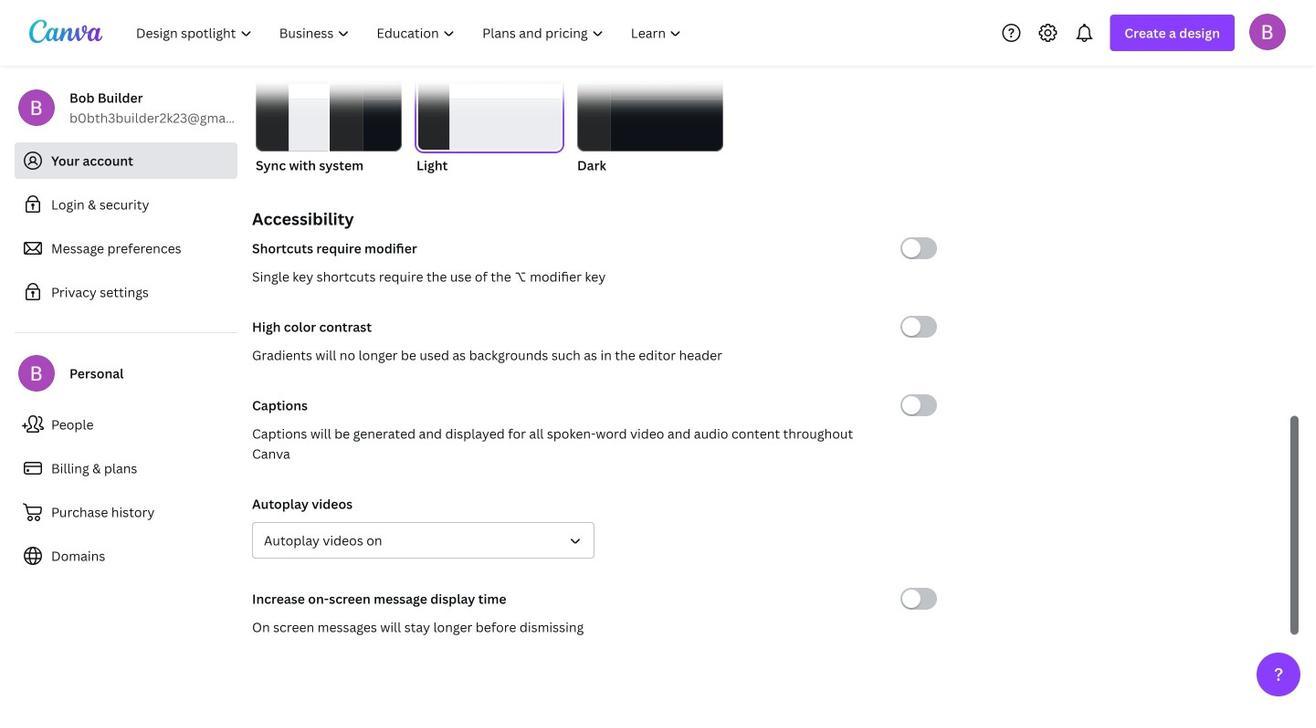 Task type: describe. For each thing, give the bounding box(es) containing it.
top level navigation element
[[124, 15, 698, 51]]

bob builder image
[[1250, 13, 1287, 50]]



Task type: locate. For each thing, give the bounding box(es) containing it.
None button
[[256, 69, 402, 175], [417, 69, 563, 175], [578, 69, 724, 175], [252, 523, 595, 559], [256, 69, 402, 175], [417, 69, 563, 175], [578, 69, 724, 175], [252, 523, 595, 559]]



Task type: vqa. For each thing, say whether or not it's contained in the screenshot.
Bob Builder IMAGE
yes



